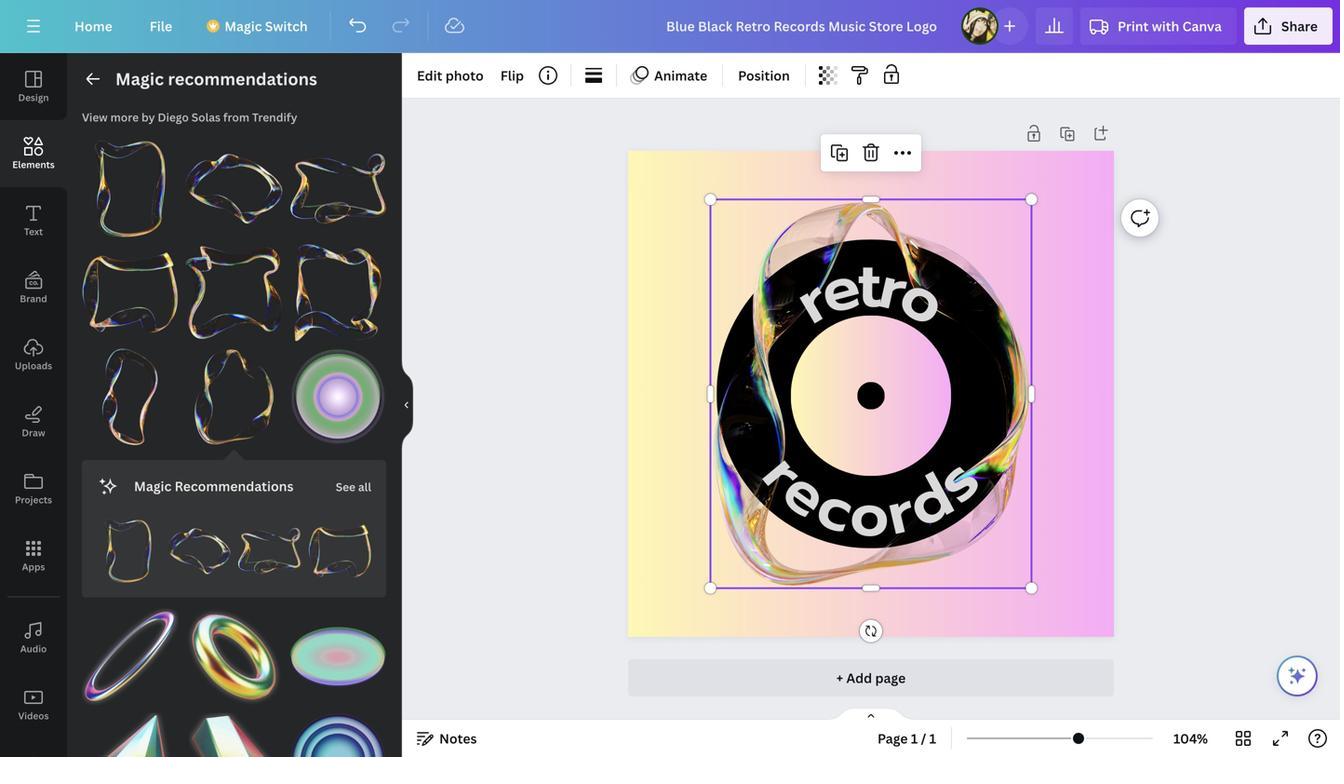 Task type: locate. For each thing, give the bounding box(es) containing it.
projects button
[[0, 455, 67, 522]]

o
[[883, 249, 964, 350], [849, 469, 891, 562]]

animate
[[655, 67, 708, 84]]

holographic chrome decorative ring image up holographic chrome decorative pyramid image
[[82, 609, 178, 705]]

1
[[911, 730, 918, 747], [930, 730, 937, 747]]

group
[[82, 129, 178, 237], [290, 129, 386, 237], [186, 141, 282, 237], [82, 233, 178, 341], [186, 233, 282, 341], [290, 233, 386, 341], [82, 337, 178, 445], [186, 337, 282, 445], [290, 337, 386, 445], [97, 508, 160, 583], [167, 508, 230, 583], [238, 508, 301, 583], [308, 508, 372, 583], [82, 598, 178, 705], [186, 609, 282, 705], [290, 609, 386, 705], [82, 702, 178, 757], [186, 702, 282, 757], [290, 702, 386, 757]]

page
[[878, 730, 908, 747]]

magic recommendations
[[134, 477, 294, 495]]

show pages image
[[827, 707, 916, 722]]

recommendations
[[168, 68, 317, 90]]

s
[[914, 437, 1001, 524]]

0 vertical spatial e
[[811, 239, 871, 339]]

t
[[858, 239, 883, 333]]

r
[[871, 240, 917, 337], [778, 254, 848, 348], [741, 434, 827, 512], [878, 465, 923, 560]]

recommendations
[[175, 477, 294, 495]]

flip button
[[493, 61, 532, 90]]

2 vertical spatial magic
[[134, 477, 172, 495]]

with
[[1153, 17, 1180, 35]]

all
[[358, 479, 372, 494]]

0 vertical spatial o
[[883, 249, 964, 350]]

file
[[150, 17, 172, 35]]

add
[[847, 669, 873, 687]]

1 left "/"
[[911, 730, 918, 747]]

0 vertical spatial holographic chrome decorative circle image
[[290, 349, 386, 445]]

apps
[[22, 561, 45, 573]]

0 vertical spatial magic
[[225, 17, 262, 35]]

draw button
[[0, 388, 67, 455]]

uploads
[[15, 359, 52, 372]]

edit photo button
[[410, 61, 491, 90]]

videos
[[18, 710, 49, 722]]

1 right "/"
[[930, 730, 937, 747]]

animate button
[[625, 61, 715, 90]]

Design title text field
[[652, 7, 954, 45]]

holographic chrome decorative oblong image
[[290, 609, 386, 705]]

elements
[[12, 158, 55, 171]]

magic left recommendations
[[134, 477, 172, 495]]

holographic chrome decorative circle image down holographic chrome decorative oblong "image" on the left bottom
[[290, 713, 386, 757]]

elements button
[[0, 120, 67, 187]]

view more by diego solas button
[[82, 109, 221, 125]]

0 horizontal spatial 1
[[911, 730, 918, 747]]

design
[[18, 91, 49, 104]]

magic left switch
[[225, 17, 262, 35]]

e
[[811, 239, 871, 339], [764, 445, 847, 541]]

1 vertical spatial magic
[[115, 68, 164, 90]]

position button
[[731, 61, 798, 90]]

magic for magic recommendations
[[134, 477, 172, 495]]

solas
[[192, 109, 221, 125]]

holographic chrome decorative circle image left hide image
[[290, 349, 386, 445]]

print with canva button
[[1081, 7, 1237, 45]]

1 horizontal spatial 1
[[930, 730, 937, 747]]

holographic chrome decorative circle image
[[290, 349, 386, 445], [290, 713, 386, 757]]

share button
[[1245, 7, 1333, 45]]

magic
[[225, 17, 262, 35], [115, 68, 164, 90], [134, 477, 172, 495]]

home
[[74, 17, 112, 35]]

magic switch button
[[195, 7, 323, 45]]

0 horizontal spatial holographic chrome decorative ring image
[[82, 609, 178, 705]]

1 horizontal spatial holographic chrome decorative ring image
[[186, 609, 282, 705]]

view more by diego solas from trendify
[[82, 109, 298, 125]]

notes button
[[410, 724, 485, 753]]

2 holographic chrome decorative ring image from the left
[[186, 609, 282, 705]]

magic for magic recommendations
[[115, 68, 164, 90]]

magic up by on the left top of the page
[[115, 68, 164, 90]]

holographic chrome decorative ring image up the holographic chrome decorative hexagon 'image' at the left
[[186, 609, 282, 705]]

transparent liquid blob frame image
[[82, 141, 178, 237], [186, 141, 282, 237], [290, 141, 386, 237], [82, 245, 178, 341], [186, 245, 282, 341], [290, 245, 386, 341], [82, 349, 178, 445], [186, 349, 282, 445], [97, 520, 160, 583], [167, 520, 230, 583], [238, 520, 301, 583], [308, 520, 372, 583]]

magic inside button
[[225, 17, 262, 35]]

104% button
[[1161, 724, 1222, 753]]

1 vertical spatial holographic chrome decorative circle image
[[290, 713, 386, 757]]

edit
[[417, 67, 443, 84]]

hide image
[[401, 360, 413, 450]]

holographic chrome decorative ring image
[[82, 609, 178, 705], [186, 609, 282, 705]]

1 vertical spatial e
[[764, 445, 847, 541]]

see all button
[[334, 467, 373, 505]]

canva
[[1183, 17, 1223, 35]]



Task type: describe. For each thing, give the bounding box(es) containing it.
magic switch
[[225, 17, 308, 35]]

audio
[[20, 643, 47, 655]]

draw
[[22, 426, 45, 439]]

from
[[223, 109, 250, 125]]

notes
[[440, 730, 477, 747]]

+
[[837, 669, 844, 687]]

flip
[[501, 67, 524, 84]]

photo
[[446, 67, 484, 84]]

switch
[[265, 17, 308, 35]]

1 holographic chrome decorative ring image from the left
[[82, 609, 178, 705]]

home link
[[60, 7, 127, 45]]

design button
[[0, 53, 67, 120]]

1 vertical spatial o
[[849, 469, 891, 562]]

see all
[[336, 479, 372, 494]]

see
[[336, 479, 356, 494]]

page
[[876, 669, 906, 687]]

videos button
[[0, 671, 67, 738]]

audio button
[[0, 604, 67, 671]]

trendify button
[[252, 109, 298, 125]]

position
[[739, 67, 790, 84]]

magic recommendations
[[115, 68, 317, 90]]

text
[[24, 225, 43, 238]]

1 holographic chrome decorative circle image from the top
[[290, 349, 386, 445]]

brand
[[20, 292, 47, 305]]

e for o
[[811, 239, 871, 339]]

view
[[82, 109, 108, 125]]

2 holographic chrome decorative circle image from the top
[[290, 713, 386, 757]]

canva assistant image
[[1287, 665, 1309, 687]]

main menu bar
[[0, 0, 1341, 53]]

print with canva
[[1118, 17, 1223, 35]]

projects
[[15, 494, 52, 506]]

104%
[[1174, 730, 1209, 747]]

d
[[891, 451, 970, 551]]

holographic chrome decorative hexagon image
[[186, 713, 282, 757]]

side panel tab list
[[0, 53, 67, 757]]

page 1 / 1
[[878, 730, 937, 747]]

c
[[805, 460, 866, 558]]

2 1 from the left
[[930, 730, 937, 747]]

holographic chrome decorative pyramid image
[[82, 713, 178, 757]]

apps button
[[0, 522, 67, 589]]

1 1 from the left
[[911, 730, 918, 747]]

e for r
[[764, 445, 847, 541]]

magic for magic switch
[[225, 17, 262, 35]]

edit photo
[[417, 67, 484, 84]]

brand button
[[0, 254, 67, 321]]

more
[[110, 109, 139, 125]]

uploads button
[[0, 321, 67, 388]]

trendify
[[252, 109, 298, 125]]

+ add page
[[837, 669, 906, 687]]

print
[[1118, 17, 1149, 35]]

/
[[921, 730, 927, 747]]

diego
[[158, 109, 189, 125]]

text button
[[0, 187, 67, 254]]

by
[[141, 109, 155, 125]]

share
[[1282, 17, 1319, 35]]

+ add page button
[[629, 659, 1115, 697]]

file button
[[135, 7, 187, 45]]



Task type: vqa. For each thing, say whether or not it's contained in the screenshot.
middle Magic
yes



